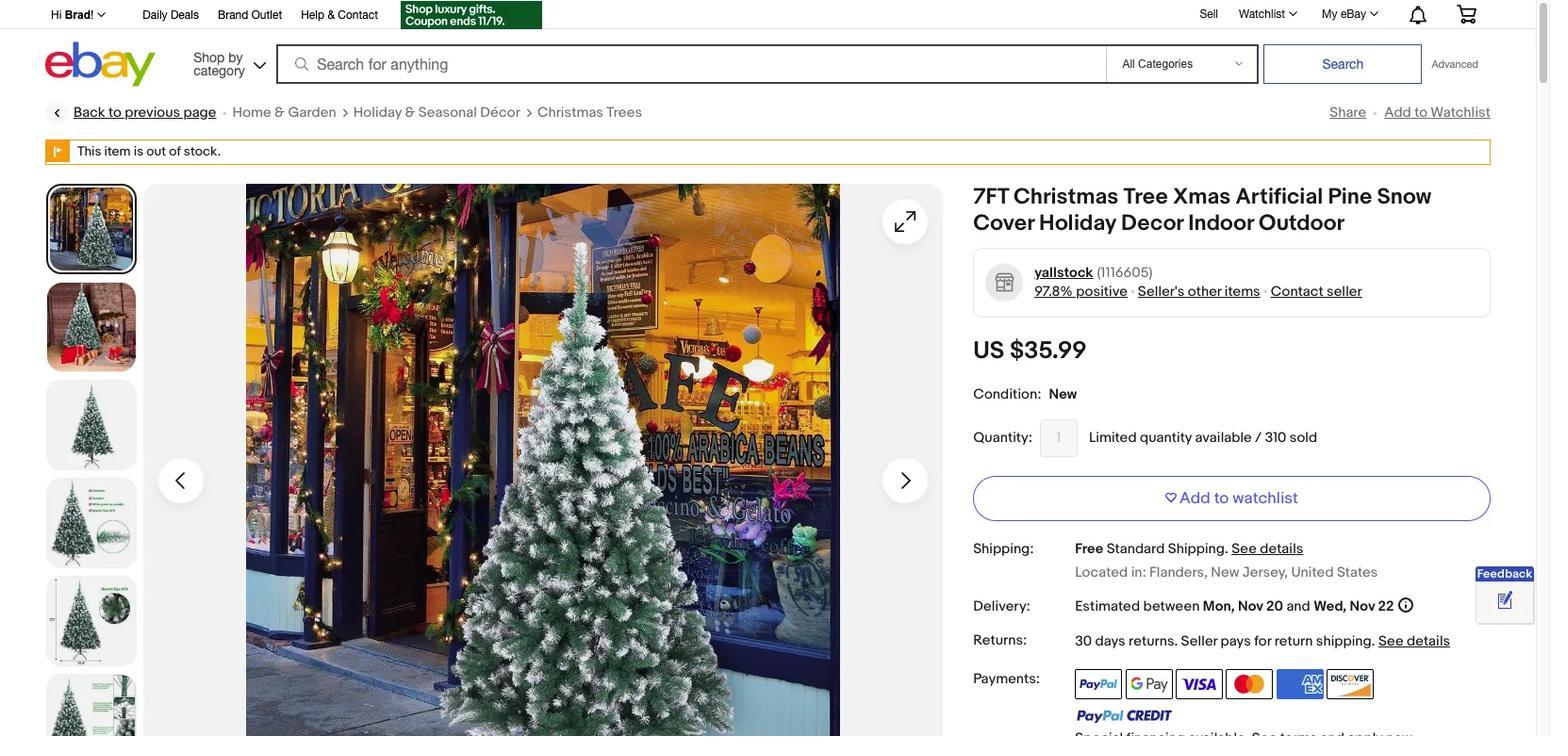 Task type: describe. For each thing, give the bounding box(es) containing it.
seller's other items link
[[1139, 283, 1261, 301]]

my ebay
[[1323, 8, 1367, 21]]

located
[[1076, 564, 1129, 582]]

limited quantity available / 310 sold
[[1090, 429, 1318, 447]]

get the coupon image
[[401, 1, 542, 29]]

sold
[[1290, 429, 1318, 447]]

picture 1 of 9 image
[[48, 185, 135, 272]]

share button
[[1330, 104, 1367, 122]]

seller
[[1182, 633, 1218, 651]]

page
[[183, 104, 217, 122]]

paypal credit image
[[1076, 710, 1174, 725]]

indoor
[[1189, 210, 1254, 236]]

home
[[233, 104, 271, 122]]

snow
[[1378, 184, 1432, 210]]

contact inside help & contact link
[[338, 8, 378, 22]]

0 vertical spatial new
[[1049, 385, 1078, 403]]

1 vertical spatial watchlist
[[1431, 104, 1492, 122]]

outlet
[[252, 8, 282, 22]]

returns
[[1129, 633, 1175, 651]]

visa image
[[1176, 670, 1223, 700]]

is
[[134, 143, 144, 159]]

watchlist link
[[1229, 3, 1307, 25]]

trees
[[607, 104, 642, 122]]

christmas inside 'link'
[[538, 104, 604, 122]]

contact seller link
[[1271, 283, 1363, 301]]

seller's other items
[[1139, 283, 1261, 301]]

yallstock link
[[1035, 264, 1094, 283]]

ebay
[[1341, 8, 1367, 21]]

google pay image
[[1126, 670, 1173, 700]]

contact seller
[[1271, 283, 1363, 301]]

2 horizontal spatial .
[[1372, 633, 1376, 651]]

united
[[1292, 564, 1335, 582]]

limited
[[1090, 429, 1137, 447]]

seller
[[1327, 283, 1363, 301]]

free
[[1076, 540, 1104, 558]]

picture 6 of 9 image
[[47, 675, 136, 737]]

flanders,
[[1150, 564, 1208, 582]]

1 vertical spatial see
[[1379, 633, 1404, 651]]

30 days returns . seller pays for return shipping . see details
[[1076, 633, 1451, 651]]

advanced
[[1433, 58, 1479, 70]]

free standard shipping . see details located in: flanders, new jersey, united states
[[1076, 540, 1379, 582]]

picture 3 of 9 image
[[47, 381, 136, 469]]

add to watchlist
[[1385, 104, 1492, 122]]

shop
[[194, 50, 225, 65]]

pays
[[1221, 633, 1252, 651]]

for
[[1255, 633, 1272, 651]]

sell link
[[1192, 7, 1227, 20]]

1 horizontal spatial see details link
[[1379, 633, 1451, 651]]

1 vertical spatial details
[[1408, 633, 1451, 651]]

between
[[1144, 598, 1200, 616]]

0 vertical spatial holiday
[[353, 104, 402, 122]]

paypal image
[[1076, 670, 1123, 700]]

shop by category banner
[[41, 0, 1492, 92]]

holiday & seasonal décor
[[353, 104, 521, 122]]

help & contact link
[[301, 6, 378, 26]]

your shopping cart image
[[1457, 5, 1478, 24]]

decor
[[1122, 210, 1184, 236]]

tree
[[1124, 184, 1169, 210]]

advanced link
[[1423, 45, 1489, 83]]

my
[[1323, 8, 1338, 21]]

of
[[169, 143, 181, 159]]

cover
[[974, 210, 1035, 236]]

shop by category
[[194, 50, 245, 78]]

watchlist inside the account navigation
[[1240, 8, 1286, 21]]

christmas trees
[[538, 104, 642, 122]]

yallstock image
[[985, 263, 1024, 302]]

wed,
[[1314, 598, 1347, 616]]

returns:
[[974, 632, 1028, 650]]

condition:
[[974, 385, 1042, 403]]

seller's
[[1139, 283, 1185, 301]]

1 nov from the left
[[1239, 598, 1264, 616]]

/
[[1256, 429, 1263, 447]]

new inside free standard shipping . see details located in: flanders, new jersey, united states
[[1212, 564, 1240, 582]]

daily deals
[[143, 8, 199, 22]]

none submit inside shop by category banner
[[1265, 44, 1423, 84]]

back
[[74, 104, 105, 122]]

home & garden link
[[233, 104, 336, 123]]

picture 5 of 9 image
[[47, 577, 136, 666]]

shipping
[[1169, 540, 1225, 558]]



Task type: vqa. For each thing, say whether or not it's contained in the screenshot.
New to the right
yes



Task type: locate. For each thing, give the bounding box(es) containing it.
out
[[147, 143, 166, 159]]

watchlist
[[1233, 489, 1299, 508]]

garden
[[288, 104, 336, 122]]

see details link up the jersey,
[[1232, 540, 1304, 558]]

yallstock
[[1035, 264, 1094, 282]]

to left watchlist
[[1215, 489, 1230, 508]]

american express image
[[1277, 670, 1324, 700]]

2 nov from the left
[[1350, 598, 1376, 616]]

add to watchlist link
[[1385, 104, 1492, 122]]

other
[[1188, 283, 1222, 301]]

1 horizontal spatial &
[[328, 8, 335, 22]]

pine
[[1329, 184, 1373, 210]]

back to previous page link
[[45, 102, 217, 125]]

see up the jersey,
[[1232, 540, 1257, 558]]

0 horizontal spatial christmas
[[538, 104, 604, 122]]

holiday right the garden
[[353, 104, 402, 122]]

available
[[1196, 429, 1253, 447]]

brand
[[218, 8, 248, 22]]

new up quantity: text field
[[1049, 385, 1078, 403]]

1 horizontal spatial contact
[[1271, 283, 1324, 301]]

1 horizontal spatial details
[[1408, 633, 1451, 651]]

details
[[1261, 540, 1304, 558], [1408, 633, 1451, 651]]

deals
[[171, 8, 199, 22]]

1 horizontal spatial new
[[1212, 564, 1240, 582]]

add up shipping
[[1180, 489, 1211, 508]]

outdoor
[[1259, 210, 1345, 236]]

watchlist down advanced link on the right of the page
[[1431, 104, 1492, 122]]

see inside free standard shipping . see details located in: flanders, new jersey, united states
[[1232, 540, 1257, 558]]

. for returns
[[1175, 633, 1179, 651]]

account navigation
[[41, 0, 1492, 32]]

7ft
[[974, 184, 1009, 210]]

. down add to watchlist button
[[1225, 540, 1229, 558]]

1 vertical spatial contact
[[1271, 283, 1324, 301]]

1 horizontal spatial watchlist
[[1431, 104, 1492, 122]]

contact right help
[[338, 8, 378, 22]]

add inside button
[[1180, 489, 1211, 508]]

new up mon,
[[1212, 564, 1240, 582]]

previous
[[125, 104, 180, 122]]

0 horizontal spatial see
[[1232, 540, 1257, 558]]

1 horizontal spatial to
[[1215, 489, 1230, 508]]

Quantity: text field
[[1041, 419, 1078, 457]]

7ft christmas tree xmas artificial pine snow cover holiday decor indoor outdoor
[[974, 184, 1432, 236]]

hi
[[51, 8, 62, 22]]

christmas trees link
[[538, 104, 642, 123]]

see details link down the 22
[[1379, 633, 1451, 651]]

Search for anything text field
[[279, 46, 1103, 82]]

and
[[1287, 598, 1311, 616]]

1 horizontal spatial christmas
[[1014, 184, 1119, 210]]

condition: new
[[974, 385, 1078, 403]]

0 vertical spatial contact
[[338, 8, 378, 22]]

décor
[[480, 104, 521, 122]]

jersey,
[[1243, 564, 1289, 582]]

& right home
[[275, 104, 285, 122]]

& for seasonal
[[405, 104, 415, 122]]

1 vertical spatial see details link
[[1379, 633, 1451, 651]]

0 vertical spatial details
[[1261, 540, 1304, 558]]

97.8% positive link
[[1035, 283, 1128, 301]]

0 vertical spatial add
[[1385, 104, 1412, 122]]

us
[[974, 336, 1005, 366]]

1 vertical spatial add
[[1180, 489, 1211, 508]]

0 horizontal spatial nov
[[1239, 598, 1264, 616]]

christmas
[[538, 104, 604, 122], [1014, 184, 1119, 210]]

watchlist right the sell link
[[1240, 8, 1286, 21]]

to for watchlist
[[1215, 489, 1230, 508]]

payments:
[[974, 671, 1041, 689]]

new
[[1049, 385, 1078, 403], [1212, 564, 1240, 582]]

holiday & seasonal décor link
[[353, 104, 521, 123]]

christmas left trees
[[538, 104, 604, 122]]

nov left the 22
[[1350, 598, 1376, 616]]

0 vertical spatial christmas
[[538, 104, 604, 122]]

home & garden
[[233, 104, 336, 122]]

0 horizontal spatial to
[[109, 104, 122, 122]]

0 horizontal spatial details
[[1261, 540, 1304, 558]]

add right "share"
[[1385, 104, 1412, 122]]

contact
[[338, 8, 378, 22], [1271, 283, 1324, 301]]

to inside button
[[1215, 489, 1230, 508]]

0 horizontal spatial watchlist
[[1240, 8, 1286, 21]]

days
[[1096, 633, 1126, 651]]

daily deals link
[[143, 6, 199, 26]]

add to watchlist button
[[974, 476, 1492, 521]]

states
[[1338, 564, 1379, 582]]

& inside the account navigation
[[328, 8, 335, 22]]

2 horizontal spatial &
[[405, 104, 415, 122]]

add for add to watchlist
[[1180, 489, 1211, 508]]

brand outlet link
[[218, 6, 282, 26]]

picture 4 of 9 image
[[47, 479, 136, 568]]

1 vertical spatial holiday
[[1040, 210, 1117, 236]]

master card image
[[1227, 670, 1274, 700]]

quantity
[[1141, 429, 1193, 447]]

& for contact
[[328, 8, 335, 22]]

0 horizontal spatial see details link
[[1232, 540, 1304, 558]]

my ebay link
[[1312, 3, 1388, 25]]

add for add to watchlist
[[1385, 104, 1412, 122]]

picture 2 of 9 image
[[47, 283, 136, 371]]

yallstock (1116605)
[[1035, 264, 1153, 282]]

discover image
[[1327, 670, 1375, 700]]

share
[[1330, 104, 1367, 122]]

add to watchlist
[[1180, 489, 1299, 508]]

details inside free standard shipping . see details located in: flanders, new jersey, united states
[[1261, 540, 1304, 558]]

item
[[104, 143, 131, 159]]

brand outlet
[[218, 8, 282, 22]]

us $35.99
[[974, 336, 1087, 366]]

this item is out of stock.
[[77, 143, 221, 159]]

shop by category button
[[185, 42, 270, 83]]

details up the jersey,
[[1261, 540, 1304, 558]]

None submit
[[1265, 44, 1423, 84]]

. inside free standard shipping . see details located in: flanders, new jersey, united states
[[1225, 540, 1229, 558]]

1 vertical spatial new
[[1212, 564, 1240, 582]]

stock.
[[184, 143, 221, 159]]

nov left 20
[[1239, 598, 1264, 616]]

shipping:
[[974, 540, 1035, 558]]

0 horizontal spatial holiday
[[353, 104, 402, 122]]

& for garden
[[275, 104, 285, 122]]

christmas right 7ft
[[1014, 184, 1119, 210]]

to for previous
[[109, 104, 122, 122]]

0 vertical spatial see
[[1232, 540, 1257, 558]]

. up 'discover' image
[[1372, 633, 1376, 651]]

items
[[1225, 283, 1261, 301]]

& left seasonal
[[405, 104, 415, 122]]

1 horizontal spatial holiday
[[1040, 210, 1117, 236]]

in:
[[1132, 564, 1147, 582]]

1 horizontal spatial see
[[1379, 633, 1404, 651]]

estimated
[[1076, 598, 1141, 616]]

1 horizontal spatial add
[[1385, 104, 1412, 122]]

97.8% positive
[[1035, 283, 1128, 301]]

0 horizontal spatial new
[[1049, 385, 1078, 403]]

by
[[228, 50, 243, 65]]

contact left seller
[[1271, 283, 1324, 301]]

christmas inside 7ft christmas tree xmas artificial pine snow cover holiday decor indoor outdoor
[[1014, 184, 1119, 210]]

holiday up yallstock
[[1040, 210, 1117, 236]]

back to previous page
[[74, 104, 217, 122]]

watchlist
[[1240, 8, 1286, 21], [1431, 104, 1492, 122]]

1 horizontal spatial nov
[[1350, 598, 1376, 616]]

see down the 22
[[1379, 633, 1404, 651]]

seasonal
[[419, 104, 477, 122]]

delivery:
[[974, 598, 1031, 616]]

daily
[[143, 8, 168, 22]]

1 horizontal spatial .
[[1225, 540, 1229, 558]]

0 horizontal spatial .
[[1175, 633, 1179, 651]]

to for watchlist
[[1415, 104, 1428, 122]]

quantity:
[[974, 429, 1033, 447]]

holiday
[[353, 104, 402, 122], [1040, 210, 1117, 236]]

sell
[[1200, 7, 1219, 20]]

return
[[1275, 633, 1314, 651]]

0 horizontal spatial contact
[[338, 8, 378, 22]]

&
[[328, 8, 335, 22], [275, 104, 285, 122], [405, 104, 415, 122]]

0 vertical spatial see details link
[[1232, 540, 1304, 558]]

& right help
[[328, 8, 335, 22]]

estimated between mon, nov 20 and wed, nov 22
[[1076, 598, 1395, 616]]

details right shipping
[[1408, 633, 1451, 651]]

holiday inside 7ft christmas tree xmas artificial pine snow cover holiday decor indoor outdoor
[[1040, 210, 1117, 236]]

. left seller
[[1175, 633, 1179, 651]]

to right back
[[109, 104, 122, 122]]

see details link
[[1232, 540, 1304, 558], [1379, 633, 1451, 651]]

0 horizontal spatial &
[[275, 104, 285, 122]]

1 vertical spatial christmas
[[1014, 184, 1119, 210]]

warning image
[[46, 141, 70, 162]]

xmas
[[1174, 184, 1231, 210]]

2 horizontal spatial to
[[1415, 104, 1428, 122]]

brad
[[65, 8, 91, 22]]

.
[[1225, 540, 1229, 558], [1175, 633, 1179, 651], [1372, 633, 1376, 651]]

. for shipping
[[1225, 540, 1229, 558]]

shipping
[[1317, 633, 1372, 651]]

hi brad !
[[51, 8, 94, 22]]

0 vertical spatial watchlist
[[1240, 8, 1286, 21]]

artificial
[[1236, 184, 1324, 210]]

0 horizontal spatial add
[[1180, 489, 1211, 508]]

97.8%
[[1035, 283, 1073, 301]]

to down advanced link on the right of the page
[[1415, 104, 1428, 122]]

7ft christmas tree xmas artificial pine snow cover holiday decor indoor outdoor - picture 1 of 9 image
[[143, 184, 944, 737]]

30
[[1076, 633, 1093, 651]]



